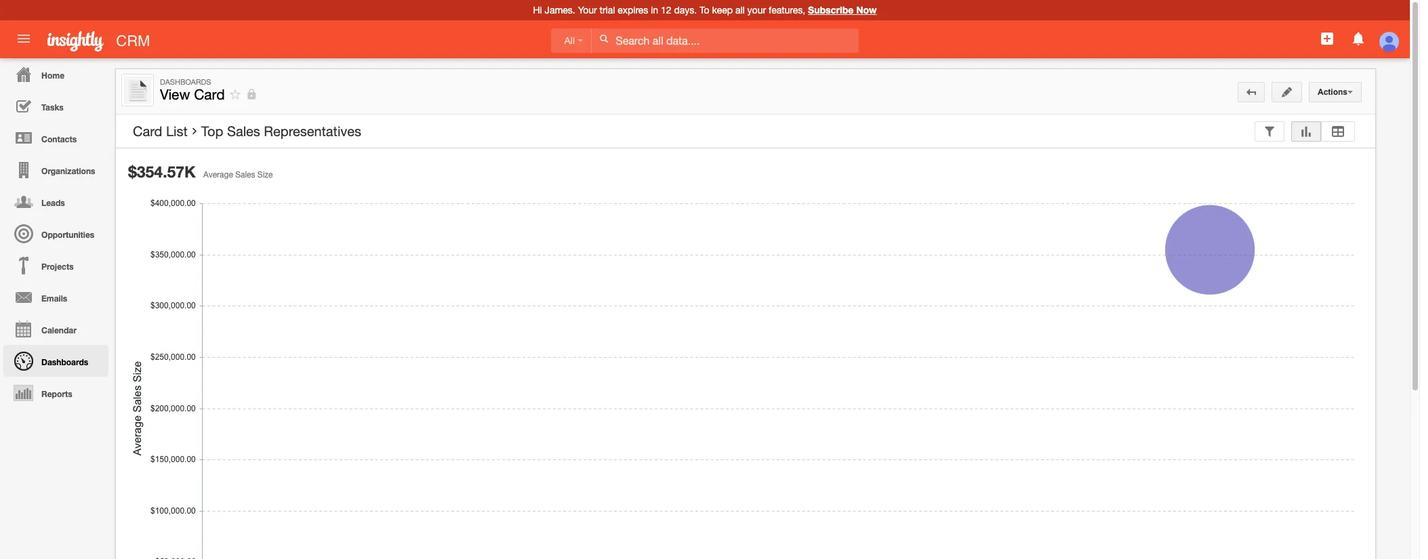 Task type: vqa. For each thing, say whether or not it's contained in the screenshot.
the Support
no



Task type: describe. For each thing, give the bounding box(es) containing it.
representatives
[[264, 123, 361, 139]]

calendar link
[[3, 313, 108, 345]]

size
[[257, 170, 273, 180]]

calendar
[[41, 325, 76, 336]]

top sales representatives
[[201, 123, 361, 139]]

12
[[661, 5, 671, 16]]

follow image
[[229, 88, 242, 101]]

1 horizontal spatial card
[[194, 86, 225, 102]]

your
[[747, 5, 766, 16]]

card image
[[124, 77, 151, 104]]

sales for size
[[235, 170, 255, 180]]

in
[[651, 5, 658, 16]]

organizations
[[41, 166, 95, 176]]

1 vertical spatial card
[[133, 123, 162, 139]]

contacts
[[41, 134, 77, 144]]

hi james. your trial expires in 12 days. to keep all your features, subscribe now
[[533, 4, 877, 16]]

1 horizontal spatial dashboards
[[160, 78, 211, 86]]

james.
[[545, 5, 575, 16]]

$354.57k
[[128, 163, 196, 181]]

contacts link
[[3, 122, 108, 154]]

Search all data.... text field
[[592, 28, 859, 53]]

actions button
[[1309, 82, 1362, 102]]

top
[[201, 123, 223, 139]]

home link
[[3, 58, 108, 90]]

hi
[[533, 5, 542, 16]]

crm
[[116, 33, 150, 49]]

record permissions image
[[246, 86, 258, 102]]

opportunities
[[41, 230, 94, 240]]

white image
[[599, 34, 609, 43]]

dashboards link
[[3, 345, 108, 377]]

actions
[[1318, 87, 1348, 97]]

organizations link
[[3, 154, 108, 186]]

emails
[[41, 294, 67, 304]]

chart image
[[1300, 127, 1312, 136]]

card list link
[[133, 123, 188, 140]]

filter image
[[1263, 127, 1276, 136]]

sales for representatives
[[227, 123, 260, 139]]

all link
[[551, 28, 592, 53]]

all
[[735, 5, 745, 16]]

emails link
[[3, 281, 108, 313]]

average
[[203, 170, 233, 180]]



Task type: locate. For each thing, give the bounding box(es) containing it.
leads link
[[3, 186, 108, 218]]

1 vertical spatial dashboards
[[41, 357, 88, 367]]

0 horizontal spatial dashboards
[[41, 357, 88, 367]]

0 vertical spatial card
[[194, 86, 225, 102]]

view
[[160, 86, 190, 102]]

now
[[856, 4, 877, 16]]

reports link
[[3, 377, 108, 409]]

projects link
[[3, 249, 108, 281]]

card list
[[133, 123, 188, 139]]

tasks
[[41, 102, 64, 113]]

your
[[578, 5, 597, 16]]

dashboards right card image
[[160, 78, 211, 86]]

all
[[564, 35, 575, 46]]

notifications image
[[1350, 31, 1366, 47]]

tasks link
[[3, 90, 108, 122]]

0 horizontal spatial card
[[133, 123, 162, 139]]

dashboards up reports link
[[41, 357, 88, 367]]

back image
[[1247, 87, 1256, 97]]

reports
[[41, 389, 72, 399]]

0 vertical spatial dashboards
[[160, 78, 211, 86]]

card left "follow" icon at the left top
[[194, 86, 225, 102]]

opportunities link
[[3, 218, 108, 249]]

0 vertical spatial sales
[[227, 123, 260, 139]]

home
[[41, 70, 64, 81]]

keep
[[712, 5, 733, 16]]

list
[[166, 123, 188, 139]]

sales right "top"
[[227, 123, 260, 139]]

trial
[[600, 5, 615, 16]]

card
[[194, 86, 225, 102], [133, 123, 162, 139]]

table image
[[1330, 127, 1346, 136]]

view card
[[160, 86, 225, 102]]

to
[[700, 5, 709, 16]]

leads
[[41, 198, 65, 208]]

navigation
[[0, 58, 108, 409]]

dashboards
[[160, 78, 211, 86], [41, 357, 88, 367]]

days.
[[674, 5, 697, 16]]

dashboards inside dashboards link
[[41, 357, 88, 367]]

sales left size
[[235, 170, 255, 180]]

expires
[[618, 5, 648, 16]]

sales
[[227, 123, 260, 139], [235, 170, 255, 180]]

subscribe now link
[[808, 4, 877, 16]]

features,
[[769, 5, 805, 16]]

1 vertical spatial sales
[[235, 170, 255, 180]]

card left 'list'
[[133, 123, 162, 139]]

projects
[[41, 262, 74, 272]]

average sales size
[[203, 170, 273, 180]]

subscribe
[[808, 4, 854, 16]]

navigation containing home
[[0, 58, 108, 409]]



